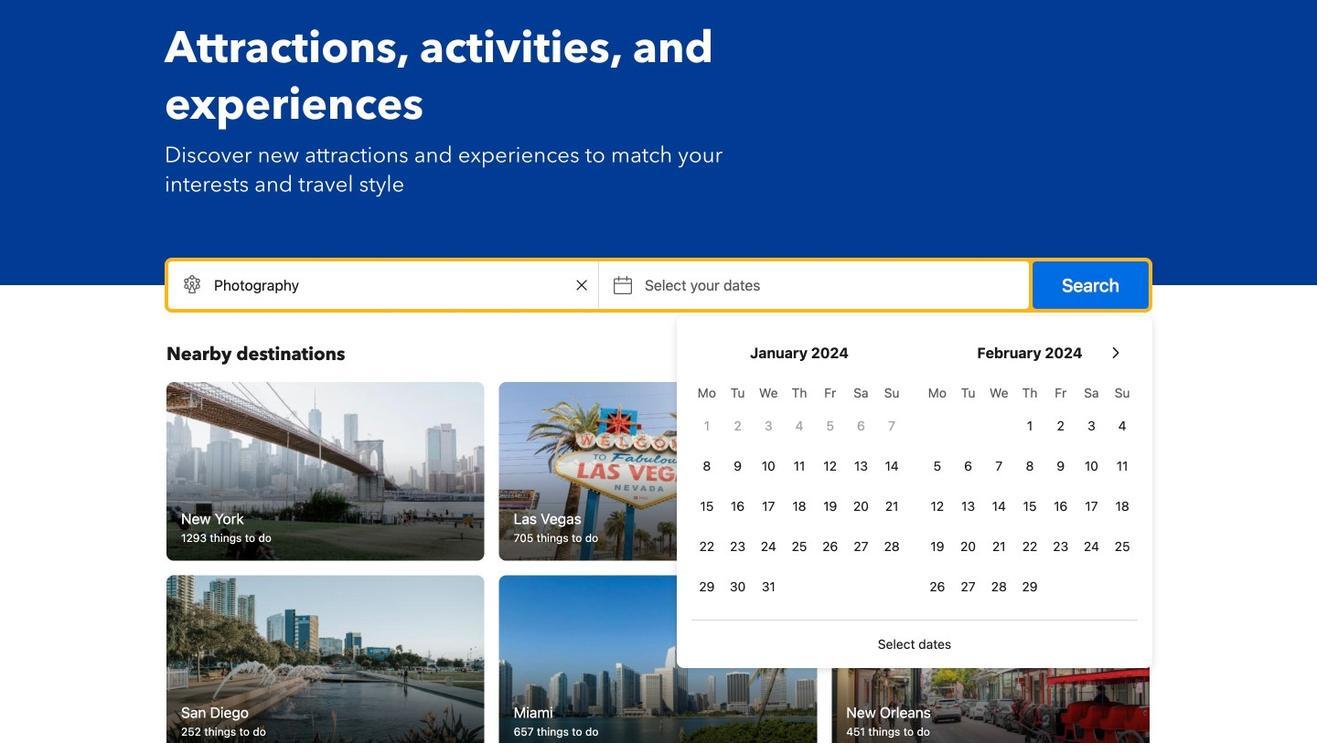 Task type: locate. For each thing, give the bounding box(es) containing it.
1 grid from the left
[[692, 375, 907, 606]]

28 January 2024 checkbox
[[877, 529, 907, 565]]

10 February 2024 checkbox
[[1076, 448, 1107, 485]]

16 February 2024 checkbox
[[1045, 488, 1076, 525]]

16 January 2024 checkbox
[[722, 488, 753, 525]]

24 February 2024 checkbox
[[1076, 529, 1107, 565]]

las vegas image
[[499, 382, 817, 561]]

30 January 2024 checkbox
[[722, 569, 753, 606]]

29 February 2024 checkbox
[[1015, 569, 1045, 606]]

1 January 2024 checkbox
[[692, 408, 722, 445]]

grid
[[692, 375, 907, 606], [922, 375, 1138, 606]]

18 January 2024 checkbox
[[784, 488, 815, 525]]

12 February 2024 checkbox
[[922, 488, 953, 525]]

26 January 2024 checkbox
[[815, 529, 846, 565]]

key west image
[[832, 382, 1150, 561]]

20 February 2024 checkbox
[[953, 529, 984, 565]]

18 February 2024 checkbox
[[1107, 488, 1138, 525]]

11 February 2024 checkbox
[[1107, 448, 1138, 485]]

22 January 2024 checkbox
[[692, 529, 722, 565]]

11 January 2024 checkbox
[[784, 448, 815, 485]]

0 horizontal spatial grid
[[692, 375, 907, 606]]

23 February 2024 checkbox
[[1045, 529, 1076, 565]]

7 January 2024 checkbox
[[877, 408, 907, 445]]

5 February 2024 checkbox
[[922, 448, 953, 485]]

15 February 2024 checkbox
[[1015, 488, 1045, 525]]

2 January 2024 checkbox
[[722, 408, 753, 445]]

23 January 2024 checkbox
[[722, 529, 753, 565]]

13 February 2024 checkbox
[[953, 488, 984, 525]]

20 January 2024 checkbox
[[846, 488, 877, 525]]

19 January 2024 checkbox
[[815, 488, 846, 525]]

15 January 2024 checkbox
[[692, 488, 722, 525]]

21 January 2024 checkbox
[[877, 488, 907, 525]]

14 February 2024 checkbox
[[984, 488, 1015, 525]]

1 horizontal spatial grid
[[922, 375, 1138, 606]]

Where are you going? search field
[[168, 262, 598, 309]]

7 February 2024 checkbox
[[984, 448, 1015, 485]]

2 grid from the left
[[922, 375, 1138, 606]]

10 January 2024 checkbox
[[753, 448, 784, 485]]



Task type: vqa. For each thing, say whether or not it's contained in the screenshot.
the leftmost grid
yes



Task type: describe. For each thing, give the bounding box(es) containing it.
8 January 2024 checkbox
[[692, 448, 722, 485]]

25 January 2024 checkbox
[[784, 529, 815, 565]]

28 February 2024 checkbox
[[984, 569, 1015, 606]]

9 January 2024 checkbox
[[722, 448, 753, 485]]

4 January 2024 checkbox
[[784, 408, 815, 445]]

26 February 2024 checkbox
[[922, 569, 953, 606]]

8 February 2024 checkbox
[[1015, 448, 1045, 485]]

27 February 2024 checkbox
[[953, 569, 984, 606]]

17 January 2024 checkbox
[[753, 488, 784, 525]]

25 February 2024 checkbox
[[1107, 529, 1138, 565]]

2 February 2024 checkbox
[[1045, 408, 1076, 445]]

29 January 2024 checkbox
[[692, 569, 722, 606]]

12 January 2024 checkbox
[[815, 448, 846, 485]]

6 February 2024 checkbox
[[953, 448, 984, 485]]

22 February 2024 checkbox
[[1015, 529, 1045, 565]]

13 January 2024 checkbox
[[846, 448, 877, 485]]

new orleans image
[[832, 576, 1150, 744]]

1 February 2024 checkbox
[[1015, 408, 1045, 445]]

5 January 2024 checkbox
[[815, 408, 846, 445]]

9 February 2024 checkbox
[[1045, 448, 1076, 485]]

17 February 2024 checkbox
[[1076, 488, 1107, 525]]

14 January 2024 checkbox
[[877, 448, 907, 485]]

3 February 2024 checkbox
[[1076, 408, 1107, 445]]

4 February 2024 checkbox
[[1107, 408, 1138, 445]]

san diego image
[[166, 576, 484, 744]]

new york image
[[166, 382, 484, 561]]

3 January 2024 checkbox
[[753, 408, 784, 445]]

19 February 2024 checkbox
[[922, 529, 953, 565]]

miami image
[[499, 576, 817, 744]]

21 February 2024 checkbox
[[984, 529, 1015, 565]]

31 January 2024 checkbox
[[753, 569, 784, 606]]

27 January 2024 checkbox
[[846, 529, 877, 565]]

24 January 2024 checkbox
[[753, 529, 784, 565]]

6 January 2024 checkbox
[[846, 408, 877, 445]]



